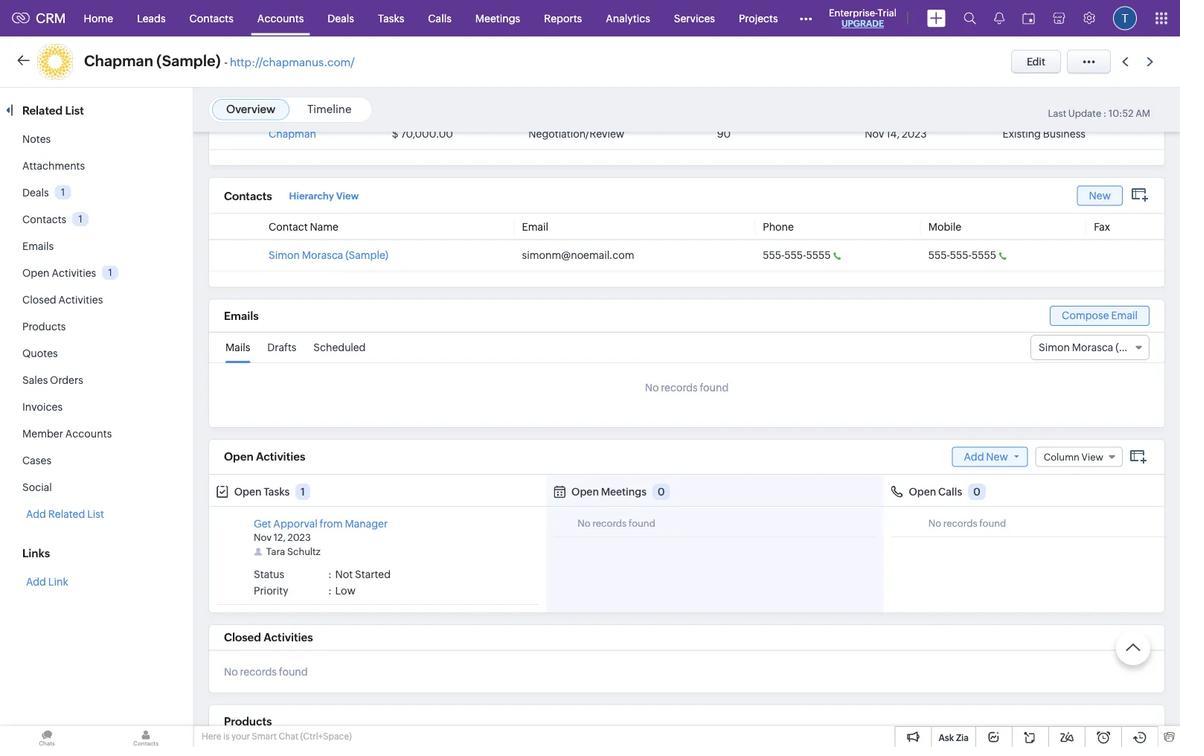 Task type: vqa. For each thing, say whether or not it's contained in the screenshot.
Field
no



Task type: locate. For each thing, give the bounding box(es) containing it.
emails
[[22, 240, 54, 252], [224, 310, 259, 323]]

1 vertical spatial simon
[[1039, 342, 1071, 353]]

0 horizontal spatial (sample)
[[157, 52, 221, 70]]

1 vertical spatial :
[[328, 569, 332, 581]]

3 555- from the left
[[929, 249, 951, 261]]

0 vertical spatial list
[[65, 104, 84, 117]]

http://chapmanus.com/
[[230, 56, 355, 69]]

contact name
[[269, 221, 339, 233]]

Simon Morasca (Sample) field
[[1031, 335, 1159, 360]]

products up quotes
[[22, 321, 66, 333]]

1 horizontal spatial simon
[[1039, 342, 1071, 353]]

simon down compose
[[1039, 342, 1071, 353]]

related down social
[[48, 508, 85, 520]]

add new
[[964, 451, 1009, 463]]

0 vertical spatial email
[[522, 221, 549, 233]]

1 vertical spatial products
[[224, 715, 272, 728]]

home link
[[72, 0, 125, 36]]

0 vertical spatial add
[[964, 451, 985, 463]]

0 horizontal spatial 555-555-5555
[[763, 249, 831, 261]]

1 for contacts
[[79, 214, 83, 225]]

1 vertical spatial email
[[1112, 310, 1138, 321]]

scheduled
[[314, 342, 366, 353]]

closed activities link
[[22, 294, 103, 306]]

1 vertical spatial morasca
[[1073, 342, 1114, 353]]

(sample) left '-'
[[157, 52, 221, 70]]

1 vertical spatial deals
[[22, 187, 49, 199]]

sales orders link
[[22, 374, 83, 386]]

1 vertical spatial contacts link
[[22, 214, 66, 226]]

0 horizontal spatial calls
[[428, 12, 452, 24]]

0 vertical spatial nov
[[865, 128, 885, 140]]

1 vertical spatial simon morasca (sample)
[[1039, 342, 1159, 353]]

simon morasca (sample) down name at the top of page
[[269, 249, 389, 261]]

2 horizontal spatial (sample)
[[1116, 342, 1159, 353]]

0 vertical spatial morasca
[[302, 249, 343, 261]]

(sample) down hierarchy view link
[[346, 249, 389, 261]]

1 vertical spatial nov
[[254, 532, 272, 543]]

1 vertical spatial (sample)
[[346, 249, 389, 261]]

2 555-555-5555 from the left
[[929, 249, 997, 261]]

morasca down compose email at the top of the page
[[1073, 342, 1114, 353]]

: for : low
[[328, 585, 332, 597]]

1 right open activities link
[[108, 267, 112, 278]]

0 vertical spatial emails
[[22, 240, 54, 252]]

contacts link up emails link
[[22, 214, 66, 226]]

2023
[[902, 128, 927, 140], [288, 532, 311, 543]]

contacts inside 'link'
[[190, 12, 234, 24]]

1 vertical spatial closed activities
[[224, 631, 313, 644]]

analytics link
[[594, 0, 662, 36]]

0 horizontal spatial accounts
[[65, 428, 112, 440]]

2 0 from the left
[[974, 486, 981, 498]]

chapman link
[[269, 128, 316, 140]]

1 vertical spatial list
[[87, 508, 104, 520]]

Other Modules field
[[790, 6, 822, 30]]

1 vertical spatial emails
[[224, 310, 259, 323]]

0 down add new
[[974, 486, 981, 498]]

add
[[964, 451, 985, 463], [26, 508, 46, 520], [26, 576, 46, 588]]

related up notes
[[22, 104, 63, 117]]

1 vertical spatial open activities
[[224, 450, 306, 463]]

new
[[1090, 189, 1111, 201], [987, 451, 1009, 463]]

nov down 'get'
[[254, 532, 272, 543]]

member accounts link
[[22, 428, 112, 440]]

0 vertical spatial products
[[22, 321, 66, 333]]

view inside field
[[1082, 451, 1104, 463]]

0 horizontal spatial tasks
[[264, 486, 290, 498]]

0 right open meetings on the bottom of the page
[[658, 486, 665, 498]]

0 vertical spatial simon
[[269, 249, 300, 261]]

overview link
[[226, 103, 276, 116]]

leads link
[[125, 0, 178, 36]]

1 horizontal spatial simon morasca (sample)
[[1039, 342, 1159, 353]]

view right hierarchy
[[336, 191, 359, 202]]

1 horizontal spatial 5555
[[972, 249, 997, 261]]

simon morasca (sample) down compose email at the top of the page
[[1039, 342, 1159, 353]]

1 horizontal spatial new
[[1090, 189, 1111, 201]]

1 0 from the left
[[658, 486, 665, 498]]

email up simonm@noemail.com
[[522, 221, 549, 233]]

0 vertical spatial calls
[[428, 12, 452, 24]]

activities down priority
[[264, 631, 313, 644]]

0 vertical spatial contacts
[[190, 12, 234, 24]]

closed activities down priority
[[224, 631, 313, 644]]

0 for meetings
[[658, 486, 665, 498]]

0 horizontal spatial new
[[987, 451, 1009, 463]]

meetings
[[476, 12, 521, 24], [601, 486, 647, 498]]

closed activities
[[22, 294, 103, 306], [224, 631, 313, 644]]

sales
[[22, 374, 48, 386]]

1 horizontal spatial products
[[224, 715, 272, 728]]

0 vertical spatial :
[[1104, 108, 1107, 119]]

contact
[[269, 221, 308, 233]]

manager
[[345, 518, 388, 530]]

home
[[84, 12, 113, 24]]

tasks left the calls "link" at the top left of the page
[[378, 12, 404, 24]]

1 horizontal spatial 2023
[[902, 128, 927, 140]]

: left the not
[[328, 569, 332, 581]]

1 horizontal spatial view
[[1082, 451, 1104, 463]]

tasks
[[378, 12, 404, 24], [264, 486, 290, 498]]

contacts link up chapman (sample) - http://chapmanus.com/
[[178, 0, 246, 36]]

0
[[658, 486, 665, 498], [974, 486, 981, 498]]

2023 right 14,
[[902, 128, 927, 140]]

leads
[[137, 12, 166, 24]]

nov
[[865, 128, 885, 140], [254, 532, 272, 543]]

new up the fax link
[[1090, 189, 1111, 201]]

edit button
[[1012, 50, 1062, 74]]

new left column
[[987, 451, 1009, 463]]

0 horizontal spatial chapman
[[84, 52, 153, 70]]

1 vertical spatial contacts
[[224, 189, 272, 202]]

1 horizontal spatial chapman
[[269, 128, 316, 140]]

simon down contact
[[269, 249, 300, 261]]

contacts image
[[99, 727, 193, 747]]

is
[[223, 732, 230, 742]]

1 horizontal spatial closed activities
[[224, 631, 313, 644]]

$ 70,000.00
[[392, 128, 453, 140]]

morasca inside field
[[1073, 342, 1114, 353]]

from
[[320, 518, 343, 530]]

calls
[[428, 12, 452, 24], [939, 486, 963, 498]]

2 vertical spatial add
[[26, 576, 46, 588]]

:
[[1104, 108, 1107, 119], [328, 569, 332, 581], [328, 585, 332, 597]]

(sample) down compose email at the top of the page
[[1116, 342, 1159, 353]]

fax
[[1094, 221, 1111, 233]]

deals
[[328, 12, 354, 24], [22, 187, 49, 199]]

1 horizontal spatial deals
[[328, 12, 354, 24]]

phone link
[[763, 221, 794, 233]]

0 vertical spatial related
[[22, 104, 63, 117]]

calls link
[[416, 0, 464, 36]]

0 horizontal spatial closed
[[22, 294, 56, 306]]

services link
[[662, 0, 727, 36]]

1 horizontal spatial morasca
[[1073, 342, 1114, 353]]

1 horizontal spatial calls
[[939, 486, 963, 498]]

1 vertical spatial view
[[1082, 451, 1104, 463]]

contacts up chapman (sample) - http://chapmanus.com/
[[190, 12, 234, 24]]

reports
[[544, 12, 582, 24]]

quotes
[[22, 348, 58, 360]]

products link
[[22, 321, 66, 333]]

here is your smart chat (ctrl+space)
[[202, 732, 352, 742]]

closed up the products link
[[22, 294, 56, 306]]

0 horizontal spatial list
[[65, 104, 84, 117]]

products
[[22, 321, 66, 333], [224, 715, 272, 728]]

simon
[[269, 249, 300, 261], [1039, 342, 1071, 353]]

1 vertical spatial chapman
[[269, 128, 316, 140]]

priority
[[254, 585, 289, 597]]

1 555- from the left
[[763, 249, 785, 261]]

1 horizontal spatial 0
[[974, 486, 981, 498]]

1 horizontal spatial tasks
[[378, 12, 404, 24]]

2023 down apporval
[[288, 532, 311, 543]]

view
[[336, 191, 359, 202], [1082, 451, 1104, 463]]

0 horizontal spatial meetings
[[476, 12, 521, 24]]

sales orders
[[22, 374, 83, 386]]

contacts up emails link
[[22, 214, 66, 226]]

0 horizontal spatial simon
[[269, 249, 300, 261]]

activities
[[52, 267, 96, 279], [58, 294, 103, 306], [256, 450, 306, 463], [264, 631, 313, 644]]

next record image
[[1147, 57, 1157, 67]]

related
[[22, 104, 63, 117], [48, 508, 85, 520]]

hierarchy
[[289, 191, 334, 202]]

phone
[[763, 221, 794, 233]]

1 horizontal spatial meetings
[[601, 486, 647, 498]]

open activities up open tasks
[[224, 450, 306, 463]]

555-555-5555 down mobile link
[[929, 249, 997, 261]]

deals link down "attachments"
[[22, 187, 49, 199]]

email right compose
[[1112, 310, 1138, 321]]

0 vertical spatial view
[[336, 191, 359, 202]]

orders
[[50, 374, 83, 386]]

morasca down name at the top of page
[[302, 249, 343, 261]]

1 horizontal spatial list
[[87, 508, 104, 520]]

contacts up contact
[[224, 189, 272, 202]]

1 horizontal spatial deals link
[[316, 0, 366, 36]]

: low
[[328, 585, 356, 597]]

0 vertical spatial tasks
[[378, 12, 404, 24]]

1 5555 from the left
[[807, 249, 831, 261]]

closed down priority
[[224, 631, 261, 644]]

nov left 14,
[[865, 128, 885, 140]]

invoices
[[22, 401, 63, 413]]

0 horizontal spatial deals
[[22, 187, 49, 199]]

0 horizontal spatial view
[[336, 191, 359, 202]]

2 vertical spatial contacts
[[22, 214, 66, 226]]

notes link
[[22, 133, 51, 145]]

: for : not started
[[328, 569, 332, 581]]

open activities link
[[22, 267, 96, 279]]

0 horizontal spatial 0
[[658, 486, 665, 498]]

emails up open activities link
[[22, 240, 54, 252]]

555-555-5555 down the phone 'link' at the right top of the page
[[763, 249, 831, 261]]

1 vertical spatial accounts
[[65, 428, 112, 440]]

accounts right member
[[65, 428, 112, 440]]

chats image
[[0, 727, 94, 747]]

1 vertical spatial meetings
[[601, 486, 647, 498]]

1 down "attachments"
[[61, 187, 65, 198]]

am
[[1136, 108, 1151, 119]]

crm
[[36, 11, 66, 26]]

attachments
[[22, 160, 85, 172]]

simon morasca (sample)
[[269, 249, 389, 261], [1039, 342, 1159, 353]]

0 horizontal spatial closed activities
[[22, 294, 103, 306]]

chapman
[[84, 52, 153, 70], [269, 128, 316, 140]]

0 horizontal spatial open activities
[[22, 267, 96, 279]]

existing
[[1003, 128, 1041, 140]]

0 horizontal spatial nov
[[254, 532, 272, 543]]

emails up 'mails'
[[224, 310, 259, 323]]

hierarchy view link
[[289, 187, 359, 205]]

simon inside field
[[1039, 342, 1071, 353]]

chapman for chapman (sample) - http://chapmanus.com/
[[84, 52, 153, 70]]

upgrade
[[842, 19, 884, 29]]

timeline link
[[307, 103, 352, 116]]

chapman down timeline 'link' on the top left
[[269, 128, 316, 140]]

1 vertical spatial closed
[[224, 631, 261, 644]]

0 for calls
[[974, 486, 981, 498]]

0 vertical spatial closed activities
[[22, 294, 103, 306]]

deals left tasks link
[[328, 12, 354, 24]]

0 vertical spatial simon morasca (sample)
[[269, 249, 389, 261]]

: left 10:52
[[1104, 108, 1107, 119]]

apporval
[[273, 518, 318, 530]]

1 up open activities link
[[79, 214, 83, 225]]

0 vertical spatial closed
[[22, 294, 56, 306]]

closed activities down open activities link
[[22, 294, 103, 306]]

closed
[[22, 294, 56, 306], [224, 631, 261, 644]]

deals down "attachments"
[[22, 187, 49, 199]]

products up your on the bottom of the page
[[224, 715, 272, 728]]

0 vertical spatial 2023
[[902, 128, 927, 140]]

1 vertical spatial add
[[26, 508, 46, 520]]

0 vertical spatial accounts
[[257, 12, 304, 24]]

found
[[700, 382, 729, 394], [629, 518, 656, 529], [980, 518, 1007, 529], [279, 666, 308, 678]]

accounts up http://chapmanus.com/ link
[[257, 12, 304, 24]]

0 vertical spatial chapman
[[84, 52, 153, 70]]

0 vertical spatial deals link
[[316, 0, 366, 36]]

http://chapmanus.com/ link
[[230, 56, 355, 69]]

1 horizontal spatial (sample)
[[346, 249, 389, 261]]

0 horizontal spatial email
[[522, 221, 549, 233]]

1 vertical spatial new
[[987, 451, 1009, 463]]

view right column
[[1082, 451, 1104, 463]]

tasks up 'get'
[[264, 486, 290, 498]]

chapman down home "link"
[[84, 52, 153, 70]]

chapman (sample) - http://chapmanus.com/
[[84, 52, 355, 70]]

1 up apporval
[[301, 486, 305, 498]]

: left low
[[328, 585, 332, 597]]

profile element
[[1105, 0, 1146, 36]]

1 vertical spatial deals link
[[22, 187, 49, 199]]

existing business
[[1003, 128, 1086, 140]]

0 vertical spatial contacts link
[[178, 0, 246, 36]]

2 vertical spatial (sample)
[[1116, 342, 1159, 353]]

0 horizontal spatial simon morasca (sample)
[[269, 249, 389, 261]]

attachments link
[[22, 160, 85, 172]]

555-555-5555
[[763, 249, 831, 261], [929, 249, 997, 261]]

open activities up closed activities link
[[22, 267, 96, 279]]

add link
[[26, 576, 68, 588]]

deals link up http://chapmanus.com/
[[316, 0, 366, 36]]

contacts
[[190, 12, 234, 24], [224, 189, 272, 202], [22, 214, 66, 226]]



Task type: describe. For each thing, give the bounding box(es) containing it.
link
[[48, 576, 68, 588]]

open calls
[[909, 486, 963, 498]]

status
[[254, 569, 284, 581]]

Column View field
[[1036, 447, 1123, 467]]

(ctrl+space)
[[300, 732, 352, 742]]

get apporval from manager link
[[254, 518, 388, 530]]

1 vertical spatial related
[[48, 508, 85, 520]]

(sample) inside field
[[1116, 342, 1159, 353]]

hierarchy view
[[289, 191, 359, 202]]

contact name link
[[269, 221, 339, 233]]

new inside new link
[[1090, 189, 1111, 201]]

open tasks
[[234, 486, 290, 498]]

: not started
[[328, 569, 391, 581]]

add related list
[[26, 508, 104, 520]]

tara schultz
[[266, 546, 321, 558]]

2023 inside get apporval from manager nov 12, 2023
[[288, 532, 311, 543]]

cases link
[[22, 455, 51, 467]]

add for add related list
[[26, 508, 46, 520]]

search image
[[964, 12, 977, 25]]

0 vertical spatial (sample)
[[157, 52, 221, 70]]

social link
[[22, 482, 52, 494]]

tasks link
[[366, 0, 416, 36]]

cases
[[22, 455, 51, 467]]

simon morasca (sample) link
[[269, 249, 389, 261]]

90
[[718, 128, 731, 140]]

invoices link
[[22, 401, 63, 413]]

member accounts
[[22, 428, 112, 440]]

2 555- from the left
[[785, 249, 807, 261]]

create menu element
[[919, 0, 955, 36]]

get apporval from manager nov 12, 2023
[[254, 518, 388, 543]]

chapman for chapman
[[269, 128, 316, 140]]

calendar image
[[1023, 12, 1036, 24]]

activities down open activities link
[[58, 294, 103, 306]]

12,
[[274, 532, 286, 543]]

mobile
[[929, 221, 962, 233]]

0 horizontal spatial emails
[[22, 240, 54, 252]]

create menu image
[[928, 9, 946, 27]]

tara
[[266, 546, 285, 558]]

10:52
[[1109, 108, 1134, 119]]

chat
[[279, 732, 299, 742]]

email link
[[522, 221, 549, 233]]

not
[[335, 569, 353, 581]]

add for add new
[[964, 451, 985, 463]]

signals element
[[986, 0, 1014, 36]]

projects
[[739, 12, 778, 24]]

analytics
[[606, 12, 650, 24]]

schultz
[[287, 546, 321, 558]]

drafts
[[267, 342, 297, 353]]

negotiation/review
[[529, 128, 625, 140]]

last update : 10:52 am
[[1049, 108, 1151, 119]]

crm link
[[12, 11, 66, 26]]

add for add link
[[26, 576, 46, 588]]

0 horizontal spatial morasca
[[302, 249, 343, 261]]

business
[[1044, 128, 1086, 140]]

signals image
[[995, 12, 1005, 25]]

low
[[335, 585, 356, 597]]

0 vertical spatial deals
[[328, 12, 354, 24]]

1 for deals
[[61, 187, 65, 198]]

1 555-555-5555 from the left
[[763, 249, 831, 261]]

previous record image
[[1123, 57, 1129, 67]]

-
[[224, 56, 228, 69]]

ask
[[939, 733, 955, 743]]

meetings link
[[464, 0, 532, 36]]

0 vertical spatial meetings
[[476, 12, 521, 24]]

0 vertical spatial open activities
[[22, 267, 96, 279]]

1 for open activities
[[108, 267, 112, 278]]

compose email
[[1062, 310, 1138, 321]]

mails
[[226, 342, 250, 353]]

4 555- from the left
[[951, 249, 972, 261]]

1 vertical spatial tasks
[[264, 486, 290, 498]]

column
[[1044, 451, 1080, 463]]

activities up closed activities link
[[52, 267, 96, 279]]

1 horizontal spatial emails
[[224, 310, 259, 323]]

enterprise-
[[829, 7, 878, 18]]

smart
[[252, 732, 277, 742]]

timeline
[[307, 103, 352, 116]]

1 horizontal spatial contacts link
[[178, 0, 246, 36]]

1 horizontal spatial email
[[1112, 310, 1138, 321]]

social
[[22, 482, 52, 494]]

here
[[202, 732, 221, 742]]

trial
[[878, 7, 897, 18]]

0 horizontal spatial contacts link
[[22, 214, 66, 226]]

profile image
[[1114, 6, 1138, 30]]

1 horizontal spatial open activities
[[224, 450, 306, 463]]

new link
[[1078, 186, 1123, 206]]

reports link
[[532, 0, 594, 36]]

edit
[[1027, 56, 1046, 68]]

1 horizontal spatial closed
[[224, 631, 261, 644]]

simon morasca (sample) inside field
[[1039, 342, 1159, 353]]

0 horizontal spatial deals link
[[22, 187, 49, 199]]

nov inside get apporval from manager nov 12, 2023
[[254, 532, 272, 543]]

accounts link
[[246, 0, 316, 36]]

services
[[674, 12, 715, 24]]

update
[[1069, 108, 1102, 119]]

view for column view
[[1082, 451, 1104, 463]]

enterprise-trial upgrade
[[829, 7, 897, 29]]

activities up open tasks
[[256, 450, 306, 463]]

calls inside "link"
[[428, 12, 452, 24]]

14,
[[887, 128, 900, 140]]

related list
[[22, 104, 86, 117]]

$
[[392, 128, 399, 140]]

member
[[22, 428, 63, 440]]

name
[[310, 221, 339, 233]]

view for hierarchy view
[[336, 191, 359, 202]]

started
[[355, 569, 391, 581]]

nov 14, 2023
[[865, 128, 927, 140]]

zia
[[957, 733, 969, 743]]

2 5555 from the left
[[972, 249, 997, 261]]

your
[[232, 732, 250, 742]]

search element
[[955, 0, 986, 36]]



